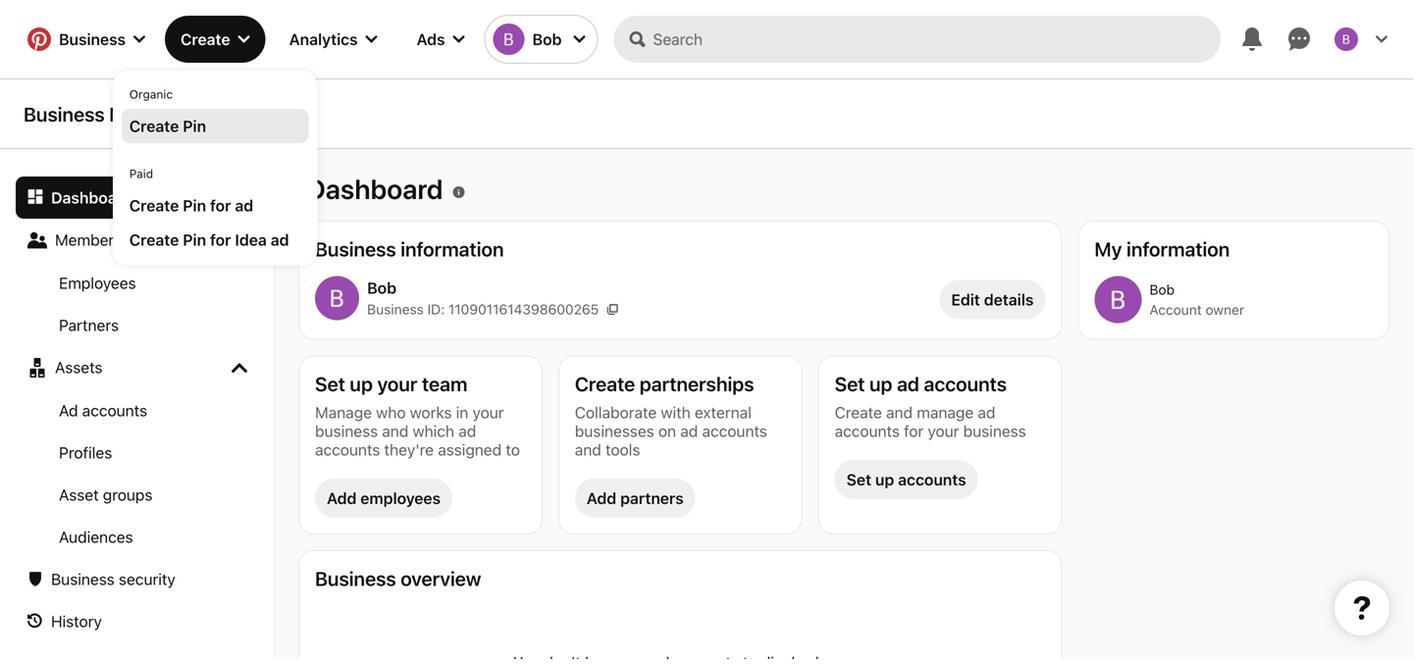 Task type: describe. For each thing, give the bounding box(es) containing it.
assets image
[[27, 358, 47, 378]]

accounts inside create partnerships collaborate with external businesses on ad accounts and tools
[[702, 422, 767, 441]]

external
[[695, 403, 752, 422]]

security image
[[27, 572, 43, 588]]

ad inside set up your team manage who works in your business and which ad accounts they're assigned to
[[459, 422, 476, 441]]

create for create pin for ad
[[129, 196, 179, 215]]

create for create
[[181, 30, 230, 49]]

ad
[[59, 401, 78, 420]]

members
[[55, 231, 122, 249]]

add employees button
[[315, 479, 453, 518]]

primary navigation header navigation
[[12, 4, 1402, 266]]

paid
[[129, 167, 153, 181]]

manage
[[315, 403, 372, 422]]

employees
[[59, 274, 136, 292]]

assigned
[[438, 441, 502, 459]]

business inside set up ad accounts create and manage ad accounts for your business
[[963, 422, 1026, 441]]

to
[[506, 441, 520, 459]]

for for idea
[[210, 231, 231, 249]]

ad accounts
[[59, 401, 147, 420]]

profiles
[[59, 444, 112, 462]]

history image
[[27, 614, 43, 630]]

business manager
[[24, 102, 189, 125]]

up for accounts
[[875, 471, 894, 489]]

manager
[[109, 102, 189, 125]]

up for ad
[[870, 372, 893, 396]]

bob inside bob account owner
[[1150, 282, 1175, 298]]

overview
[[401, 567, 481, 590]]

business for business information
[[315, 238, 396, 261]]

employees
[[361, 489, 441, 508]]

add for your
[[327, 489, 357, 508]]

and inside set up your team manage who works in your business and which ad accounts they're assigned to
[[382, 422, 409, 441]]

1 horizontal spatial your
[[473, 403, 504, 422]]

information for my information
[[1127, 238, 1230, 261]]

partners button
[[16, 304, 259, 346]]

business inside set up your team manage who works in your business and which ad accounts they're assigned to
[[315, 422, 378, 441]]

edit
[[951, 291, 980, 309]]

my information
[[1095, 238, 1230, 261]]

account
[[1150, 302, 1202, 318]]

ad up idea
[[235, 196, 253, 215]]

people image
[[27, 231, 47, 250]]

idea
[[235, 231, 267, 249]]

asset groups button
[[16, 474, 259, 516]]

create button
[[165, 16, 266, 63]]

set up accounts button
[[835, 460, 978, 500]]

owner
[[1206, 302, 1245, 318]]

create pin for ad
[[129, 196, 253, 215]]

groups
[[103, 486, 153, 504]]

collaborate
[[575, 403, 657, 422]]

accounts up "manage"
[[924, 372, 1007, 396]]

business security button
[[16, 558, 259, 601]]

history
[[51, 612, 102, 631]]

ad right "manage"
[[978, 403, 996, 422]]

asset groups
[[59, 486, 153, 504]]

in
[[456, 403, 469, 422]]

bob account owner
[[1150, 282, 1245, 318]]

id:
[[427, 301, 445, 317]]

edit details button
[[940, 280, 1046, 319]]

1 vertical spatial bob image
[[315, 276, 359, 321]]

information for business information
[[401, 238, 504, 261]]

dashboard image
[[27, 189, 43, 204]]

more sections image
[[232, 360, 247, 376]]

set inside set up accounts button
[[847, 471, 872, 489]]

add for collaborate
[[587, 489, 617, 508]]

dashboard inside dashboard button
[[51, 188, 132, 207]]

bob image inside button
[[493, 24, 525, 55]]

ads button
[[401, 16, 481, 63]]

1 horizontal spatial dashboard
[[306, 173, 443, 205]]

my
[[1095, 238, 1122, 261]]

assets
[[55, 358, 103, 377]]

business for business id: 1109011614398600265
[[367, 301, 424, 317]]

set for set up your team
[[315, 372, 345, 396]]

create pin
[[129, 117, 206, 135]]

business id: 1109011614398600265
[[367, 301, 599, 317]]

0 horizontal spatial your
[[377, 372, 418, 396]]



Task type: vqa. For each thing, say whether or not it's contained in the screenshot.
Tell Your Story text field
no



Task type: locate. For each thing, give the bounding box(es) containing it.
1 horizontal spatial and
[[575, 441, 602, 459]]

audiences button
[[16, 516, 259, 558]]

members button
[[16, 219, 259, 262]]

set up your team manage who works in your business and which ad accounts they're assigned to
[[315, 372, 520, 459]]

create pin for ad link
[[129, 194, 301, 217]]

business
[[315, 422, 378, 441], [963, 422, 1026, 441]]

0 vertical spatial bob image
[[1335, 27, 1358, 51]]

paid element
[[121, 159, 309, 257]]

create inside create partnerships collaborate with external businesses on ad accounts and tools
[[575, 372, 635, 396]]

0 horizontal spatial bob image
[[315, 276, 359, 321]]

team
[[422, 372, 468, 396]]

0 horizontal spatial dashboard
[[51, 188, 132, 207]]

bob image right ads "popup button"
[[493, 24, 525, 55]]

bob
[[533, 30, 562, 49], [367, 279, 397, 297], [1150, 282, 1175, 298]]

ad right idea
[[271, 231, 289, 249]]

2 information from the left
[[1127, 238, 1230, 261]]

assets button
[[16, 346, 259, 390]]

1 vertical spatial bob image
[[1095, 276, 1142, 323]]

1 add from the left
[[327, 489, 357, 508]]

partners
[[59, 316, 119, 335]]

set up ad accounts create and manage ad accounts for your business
[[835, 372, 1026, 441]]

bob down the "business information" on the top left
[[367, 279, 397, 297]]

create inside dropdown button
[[181, 30, 230, 49]]

they're
[[384, 441, 434, 459]]

add left employees at the bottom
[[327, 489, 357, 508]]

business for business security
[[51, 570, 115, 589]]

0 horizontal spatial bob image
[[493, 24, 525, 55]]

business badge dropdown menu button image
[[134, 33, 145, 45]]

create
[[181, 30, 230, 49], [129, 117, 179, 135], [129, 196, 179, 215], [129, 231, 179, 249], [575, 372, 635, 396], [835, 403, 882, 422]]

business information
[[315, 238, 504, 261]]

ad inside 'link'
[[271, 231, 289, 249]]

create inside set up ad accounts create and manage ad accounts for your business
[[835, 403, 882, 422]]

1 vertical spatial pin
[[183, 196, 206, 215]]

pin inside create pin for idea ad 'link'
[[183, 231, 206, 249]]

Search text field
[[653, 16, 1221, 63]]

manage
[[917, 403, 974, 422]]

dashboard
[[306, 173, 443, 205], [51, 188, 132, 207]]

up inside button
[[875, 471, 894, 489]]

business inside the primary navigation header navigation
[[59, 30, 126, 49]]

and inside create partnerships collaborate with external businesses on ad accounts and tools
[[575, 441, 602, 459]]

create inside menu item
[[129, 117, 179, 135]]

1 horizontal spatial bob
[[533, 30, 562, 49]]

pin for create pin for idea ad
[[183, 231, 206, 249]]

create down paid
[[129, 196, 179, 215]]

business for business manager
[[24, 102, 105, 125]]

employees button
[[16, 262, 259, 304]]

asset
[[59, 486, 99, 504]]

accounts inside set up your team manage who works in your business and which ad accounts they're assigned to
[[315, 441, 380, 459]]

create for create partnerships collaborate with external businesses on ad accounts and tools
[[575, 372, 635, 396]]

create partnerships collaborate with external businesses on ad accounts and tools
[[575, 372, 767, 459]]

bob button
[[485, 16, 597, 63]]

2 horizontal spatial bob
[[1150, 282, 1175, 298]]

1 horizontal spatial bob image
[[1335, 27, 1358, 51]]

ad
[[235, 196, 253, 215], [271, 231, 289, 249], [897, 372, 920, 396], [978, 403, 996, 422], [459, 422, 476, 441], [680, 422, 698, 441]]

add partners button
[[575, 479, 695, 518]]

account switcher arrow icon image
[[574, 33, 585, 45]]

set up accounts
[[847, 471, 966, 489]]

partnerships
[[640, 372, 754, 396]]

up inside set up your team manage who works in your business and which ad accounts they're assigned to
[[350, 372, 373, 396]]

partners
[[620, 489, 684, 508]]

create up collaborate
[[575, 372, 635, 396]]

analytics button
[[273, 16, 393, 63]]

0 horizontal spatial add
[[327, 489, 357, 508]]

for inside 'link'
[[210, 231, 231, 249]]

and left tools
[[575, 441, 602, 459]]

bob image
[[1335, 27, 1358, 51], [315, 276, 359, 321]]

ad right on
[[680, 422, 698, 441]]

2 add from the left
[[587, 489, 617, 508]]

1 information from the left
[[401, 238, 504, 261]]

create up "set up accounts"
[[835, 403, 882, 422]]

create pin for idea ad link
[[129, 229, 301, 251]]

pin inside create pin for ad link
[[183, 196, 206, 215]]

who
[[376, 403, 406, 422]]

history button
[[16, 601, 259, 643]]

which
[[413, 422, 454, 441]]

set for set up ad accounts
[[835, 372, 865, 396]]

business security
[[51, 570, 175, 589]]

accounts
[[924, 372, 1007, 396], [82, 401, 147, 420], [702, 422, 767, 441], [835, 422, 900, 441], [315, 441, 380, 459], [898, 471, 966, 489]]

0 horizontal spatial bob
[[367, 279, 397, 297]]

for for ad
[[210, 196, 231, 215]]

and left "manage"
[[886, 403, 913, 422]]

create pin link
[[129, 115, 301, 137]]

set inside set up ad accounts create and manage ad accounts for your business
[[835, 372, 865, 396]]

create for create pin for idea ad
[[129, 231, 179, 249]]

1 horizontal spatial business
[[963, 422, 1026, 441]]

0 vertical spatial bob image
[[493, 24, 525, 55]]

business
[[59, 30, 126, 49], [24, 102, 105, 125], [315, 238, 396, 261], [367, 301, 424, 317], [315, 567, 396, 590], [51, 570, 115, 589]]

bob up 'account'
[[1150, 282, 1175, 298]]

create pin menu item
[[121, 109, 309, 143]]

0 horizontal spatial business
[[315, 422, 378, 441]]

pinterest image
[[27, 27, 51, 51]]

information up id:
[[401, 238, 504, 261]]

create for create pin
[[129, 117, 179, 135]]

business for business
[[59, 30, 126, 49]]

ad accounts button
[[16, 390, 259, 432]]

profiles button
[[16, 432, 259, 474]]

information up bob account owner on the right of the page
[[1127, 238, 1230, 261]]

for inside set up ad accounts create and manage ad accounts for your business
[[904, 422, 924, 441]]

dashboard up the members
[[51, 188, 132, 207]]

add partners
[[587, 489, 684, 508]]

bob image down my
[[1095, 276, 1142, 323]]

add employees
[[327, 489, 441, 508]]

create down dashboard button
[[129, 231, 179, 249]]

pin for create pin for ad
[[183, 196, 206, 215]]

create right business badge dropdown menu button "icon"
[[181, 30, 230, 49]]

with
[[661, 403, 691, 422]]

edit details
[[951, 291, 1034, 309]]

create pin for idea ad
[[129, 231, 289, 249]]

dashboard up the "business information" on the top left
[[306, 173, 443, 205]]

0 vertical spatial for
[[210, 196, 231, 215]]

2 business from the left
[[963, 422, 1026, 441]]

and inside set up ad accounts create and manage ad accounts for your business
[[886, 403, 913, 422]]

your right in
[[473, 403, 504, 422]]

for
[[210, 196, 231, 215], [210, 231, 231, 249], [904, 422, 924, 441]]

up for your
[[350, 372, 373, 396]]

bob image
[[493, 24, 525, 55], [1095, 276, 1142, 323]]

and left which
[[382, 422, 409, 441]]

2 vertical spatial for
[[904, 422, 924, 441]]

1 pin from the top
[[183, 117, 206, 135]]

create inside 'link'
[[129, 231, 179, 249]]

1 horizontal spatial information
[[1127, 238, 1230, 261]]

0 horizontal spatial information
[[401, 238, 504, 261]]

create down organic
[[129, 117, 179, 135]]

businesses
[[575, 422, 654, 441]]

set
[[315, 372, 345, 396], [835, 372, 865, 396], [847, 471, 872, 489]]

bob image inside the primary navigation header navigation
[[1335, 27, 1358, 51]]

accounts right ad
[[82, 401, 147, 420]]

add left 'partners'
[[587, 489, 617, 508]]

for up set up accounts button
[[904, 422, 924, 441]]

organic
[[129, 87, 173, 101]]

for up create pin for idea ad 'link'
[[210, 196, 231, 215]]

dashboard button
[[16, 177, 259, 219]]

business for business overview
[[315, 567, 396, 590]]

2 horizontal spatial and
[[886, 403, 913, 422]]

your up who
[[377, 372, 418, 396]]

accounts down partnerships
[[702, 422, 767, 441]]

2 horizontal spatial your
[[928, 422, 959, 441]]

1 horizontal spatial add
[[587, 489, 617, 508]]

works
[[410, 403, 452, 422]]

1 horizontal spatial bob image
[[1095, 276, 1142, 323]]

accounts down "manage"
[[898, 471, 966, 489]]

and
[[886, 403, 913, 422], [382, 422, 409, 441], [575, 441, 602, 459]]

2 vertical spatial pin
[[183, 231, 206, 249]]

0 vertical spatial pin
[[183, 117, 206, 135]]

search icon image
[[630, 31, 645, 47]]

pin inside create pin link
[[183, 117, 206, 135]]

information
[[401, 238, 504, 261], [1127, 238, 1230, 261]]

set inside set up your team manage who works in your business and which ad accounts they're assigned to
[[315, 372, 345, 396]]

1 vertical spatial for
[[210, 231, 231, 249]]

analytics
[[289, 30, 358, 49]]

more sections image
[[232, 233, 247, 248]]

accounts down the manage
[[315, 441, 380, 459]]

0 horizontal spatial and
[[382, 422, 409, 441]]

accounts up set up accounts button
[[835, 422, 900, 441]]

ad inside create partnerships collaborate with external businesses on ad accounts and tools
[[680, 422, 698, 441]]

business overview
[[315, 567, 481, 590]]

organic element
[[121, 80, 309, 143]]

audiences
[[59, 528, 133, 547]]

your inside set up ad accounts create and manage ad accounts for your business
[[928, 422, 959, 441]]

2 pin from the top
[[183, 196, 206, 215]]

add
[[327, 489, 357, 508], [587, 489, 617, 508]]

security
[[119, 570, 175, 589]]

details
[[984, 291, 1034, 309]]

for left more sections image
[[210, 231, 231, 249]]

your
[[377, 372, 418, 396], [473, 403, 504, 422], [928, 422, 959, 441]]

your up set up accounts button
[[928, 422, 959, 441]]

ads
[[417, 30, 445, 49]]

bob left account switcher arrow icon
[[533, 30, 562, 49]]

up inside set up ad accounts create and manage ad accounts for your business
[[870, 372, 893, 396]]

business button
[[16, 16, 157, 63]]

ad up "manage"
[[897, 372, 920, 396]]

tools
[[606, 441, 640, 459]]

pin
[[183, 117, 206, 135], [183, 196, 206, 215], [183, 231, 206, 249]]

up
[[350, 372, 373, 396], [870, 372, 893, 396], [875, 471, 894, 489]]

3 pin from the top
[[183, 231, 206, 249]]

ad right which
[[459, 422, 476, 441]]

bob inside button
[[533, 30, 562, 49]]

on
[[659, 422, 676, 441]]

1 business from the left
[[315, 422, 378, 441]]

1109011614398600265
[[448, 301, 599, 317]]

pin for create pin
[[183, 117, 206, 135]]



